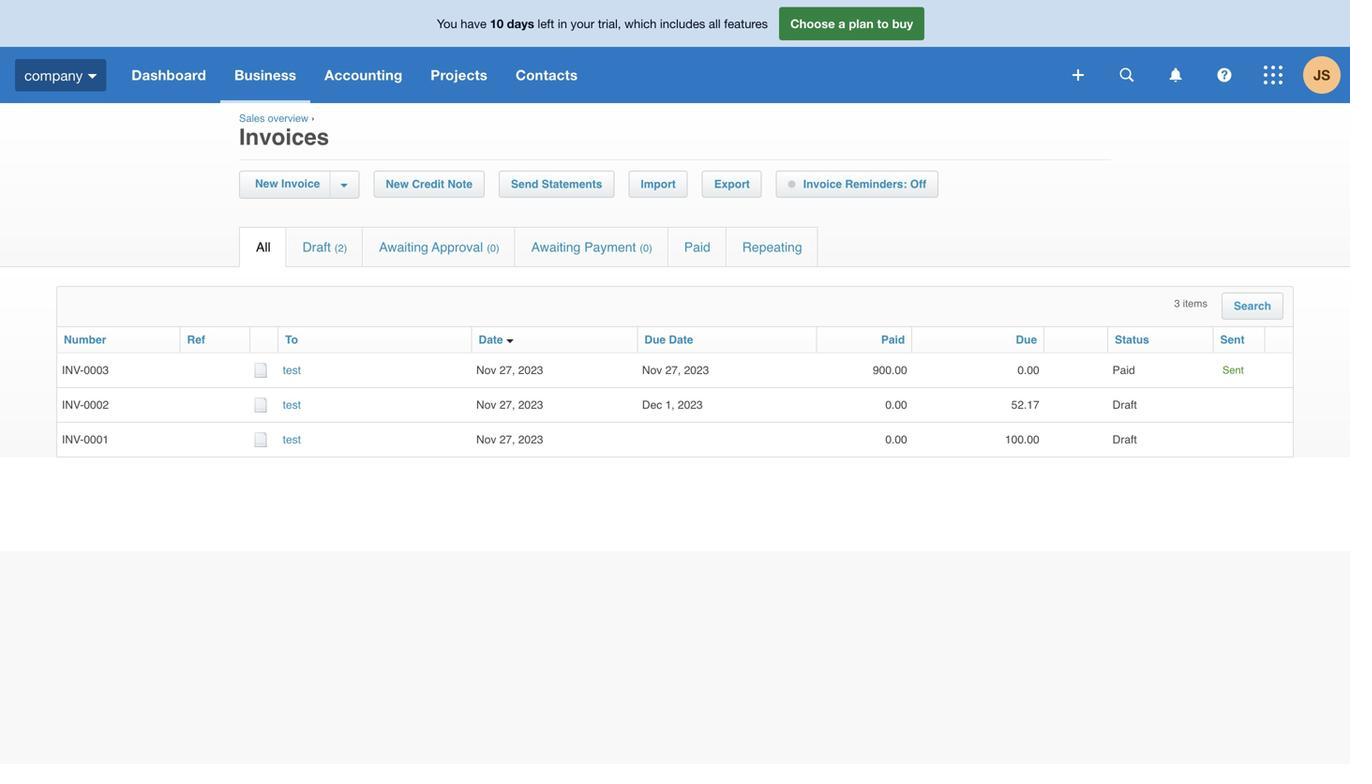Task type: describe. For each thing, give the bounding box(es) containing it.
100.00
[[1005, 433, 1040, 447]]

(0) for awaiting payment
[[640, 242, 653, 254]]

contacts button
[[502, 47, 592, 103]]

business button
[[220, 47, 311, 103]]

nov 27, 2023 for 0.00
[[477, 364, 543, 377]]

2023 for 0.00
[[518, 364, 543, 377]]

inv- for inv-0003
[[62, 364, 84, 377]]

0 vertical spatial paid link
[[669, 228, 726, 266]]

3
[[1175, 298, 1180, 310]]

test link for inv-0002
[[283, 399, 301, 412]]

0001
[[84, 433, 109, 447]]

banner containing dashboard
[[0, 0, 1351, 103]]

(2)
[[335, 242, 347, 254]]

2 horizontal spatial paid
[[1113, 364, 1136, 377]]

2023 for 100.00
[[518, 433, 543, 447]]

ref
[[187, 333, 205, 347]]

new invoice link
[[250, 172, 330, 197]]

awaiting for awaiting payment
[[531, 240, 581, 255]]

draft (2)
[[303, 240, 347, 255]]

3 items
[[1175, 298, 1208, 310]]

0.00 for 52.17
[[886, 399, 908, 412]]

contacts
[[516, 67, 578, 83]]

export
[[714, 178, 750, 191]]

all link
[[240, 228, 286, 266]]

dashboard link
[[117, 47, 220, 103]]

business
[[234, 67, 297, 83]]

due for due date
[[645, 333, 666, 347]]

1,
[[666, 399, 675, 412]]

you have 10 days left in your trial, which includes all features
[[437, 16, 768, 31]]

test link for inv-0003
[[283, 364, 301, 377]]

number link
[[64, 333, 106, 347]]

choose a plan to buy
[[791, 16, 913, 31]]

inv-0003
[[62, 364, 109, 377]]

nov for 0001
[[477, 433, 497, 447]]

awaiting approval (0)
[[379, 240, 500, 255]]

items
[[1183, 298, 1208, 310]]

0002
[[84, 399, 109, 412]]

status link
[[1115, 333, 1150, 347]]

trial,
[[598, 16, 621, 31]]

reminders:
[[845, 178, 907, 191]]

in
[[558, 16, 567, 31]]

accounting button
[[311, 47, 417, 103]]

test for 0002
[[283, 399, 301, 412]]

payment
[[584, 240, 636, 255]]

status
[[1115, 333, 1150, 347]]

sales overview link
[[239, 113, 309, 124]]

note
[[448, 178, 473, 191]]

sales overview › invoices
[[239, 113, 329, 150]]

your
[[571, 16, 595, 31]]

0003
[[84, 364, 109, 377]]

date link
[[479, 333, 503, 347]]

company button
[[0, 47, 117, 103]]

a
[[839, 16, 846, 31]]

import
[[641, 178, 676, 191]]

dec
[[642, 399, 662, 412]]

test for 0001
[[283, 433, 301, 447]]

have
[[461, 16, 487, 31]]

900.00
[[873, 364, 908, 377]]

svg image inside company popup button
[[87, 74, 97, 79]]

features
[[724, 16, 768, 31]]

inv- for inv-0001
[[62, 433, 84, 447]]

to link
[[285, 333, 298, 347]]

all
[[256, 240, 271, 255]]

left
[[538, 16, 555, 31]]

nov 27, 2023 for 100.00
[[477, 433, 543, 447]]

send statements link
[[500, 172, 614, 197]]

includes
[[660, 16, 706, 31]]

approval
[[432, 240, 483, 255]]

search link
[[1223, 294, 1283, 319]]

projects button
[[417, 47, 502, 103]]

1 date from the left
[[479, 333, 503, 347]]

invoice reminders:                                  off link
[[777, 172, 938, 197]]

overview
[[268, 113, 309, 124]]

dashboard
[[132, 67, 206, 83]]

import link
[[630, 172, 687, 197]]

new credit note link
[[375, 172, 484, 197]]

1 horizontal spatial svg image
[[1218, 68, 1232, 82]]



Task type: locate. For each thing, give the bounding box(es) containing it.
0 vertical spatial sent
[[1221, 333, 1245, 347]]

0.00 for 100.00
[[886, 433, 908, 447]]

sent
[[1221, 333, 1245, 347], [1223, 365, 1244, 376]]

due link
[[1016, 333, 1037, 347]]

new for new invoice
[[255, 177, 278, 190]]

0 horizontal spatial invoice
[[281, 177, 320, 190]]

due date
[[645, 333, 693, 347]]

0 horizontal spatial svg image
[[87, 74, 97, 79]]

you
[[437, 16, 457, 31]]

1 horizontal spatial new
[[386, 178, 409, 191]]

2 invoice from the left
[[804, 178, 842, 191]]

paid down export link
[[684, 240, 711, 255]]

0 vertical spatial paid
[[684, 240, 711, 255]]

paid link up 900.00
[[881, 333, 905, 347]]

nov 27, 2023 for 52.17
[[477, 399, 543, 412]]

1 horizontal spatial awaiting
[[531, 240, 581, 255]]

which
[[625, 16, 657, 31]]

inv- down the number
[[62, 364, 84, 377]]

new down invoices
[[255, 177, 278, 190]]

1 horizontal spatial (0)
[[640, 242, 653, 254]]

paid up 900.00
[[881, 333, 905, 347]]

(0) inside awaiting approval (0)
[[487, 242, 500, 254]]

1 vertical spatial 0.00
[[886, 399, 908, 412]]

due for due link on the top of page
[[1016, 333, 1037, 347]]

paid down status
[[1113, 364, 1136, 377]]

1 test link from the top
[[283, 364, 301, 377]]

0 horizontal spatial awaiting
[[379, 240, 429, 255]]

new inside 'link'
[[255, 177, 278, 190]]

invoice down invoices
[[281, 177, 320, 190]]

0.00
[[1018, 364, 1040, 377], [886, 399, 908, 412], [886, 433, 908, 447]]

paid for the top paid link
[[684, 240, 711, 255]]

awaiting payment (0)
[[531, 240, 653, 255]]

js
[[1314, 67, 1331, 83]]

new left credit at the top of page
[[386, 178, 409, 191]]

accounting
[[325, 67, 403, 83]]

1 vertical spatial test link
[[283, 399, 301, 412]]

0 vertical spatial test link
[[283, 364, 301, 377]]

test
[[283, 364, 301, 377], [283, 399, 301, 412], [283, 433, 301, 447]]

inv-0001
[[62, 433, 109, 447]]

2 new from the left
[[386, 178, 409, 191]]

sales
[[239, 113, 265, 124]]

1 test from the top
[[283, 364, 301, 377]]

send statements
[[511, 178, 603, 191]]

1 vertical spatial draft
[[1113, 399, 1137, 412]]

1 horizontal spatial date
[[669, 333, 693, 347]]

inv- down inv-0002
[[62, 433, 84, 447]]

svg image
[[1264, 66, 1283, 84], [1120, 68, 1134, 82], [1170, 68, 1182, 82], [1073, 69, 1084, 81]]

10
[[490, 16, 504, 31]]

inv-
[[62, 364, 84, 377], [62, 399, 84, 412], [62, 433, 84, 447]]

2 vertical spatial paid
[[1113, 364, 1136, 377]]

choose
[[791, 16, 835, 31]]

credit
[[412, 178, 445, 191]]

number
[[64, 333, 106, 347]]

3 test link from the top
[[283, 433, 301, 447]]

1 horizontal spatial invoice
[[804, 178, 842, 191]]

days
[[507, 16, 534, 31]]

paid link
[[669, 228, 726, 266], [881, 333, 905, 347]]

nov
[[477, 364, 497, 377], [642, 364, 662, 377], [477, 399, 497, 412], [477, 433, 497, 447]]

(0) right "payment" at the top left of page
[[640, 242, 653, 254]]

nov for 0003
[[477, 364, 497, 377]]

awaiting for awaiting approval
[[379, 240, 429, 255]]

1 vertical spatial paid
[[881, 333, 905, 347]]

2 inv- from the top
[[62, 399, 84, 412]]

search
[[1234, 300, 1272, 313]]

(0)
[[487, 242, 500, 254], [640, 242, 653, 254]]

new
[[255, 177, 278, 190], [386, 178, 409, 191]]

awaiting left 'approval'
[[379, 240, 429, 255]]

ref link
[[187, 333, 205, 347]]

repeating
[[743, 240, 802, 255]]

2 (0) from the left
[[640, 242, 653, 254]]

due
[[645, 333, 666, 347], [1016, 333, 1037, 347]]

27, for 52.17
[[500, 399, 515, 412]]

to
[[285, 333, 298, 347]]

dec 1, 2023
[[642, 399, 709, 412]]

invoice left the reminders:
[[804, 178, 842, 191]]

1 vertical spatial sent
[[1223, 365, 1244, 376]]

test for 0003
[[283, 364, 301, 377]]

0 horizontal spatial new
[[255, 177, 278, 190]]

52.17
[[1012, 399, 1040, 412]]

27, for 0.00
[[500, 364, 515, 377]]

new invoice
[[255, 177, 320, 190]]

invoice
[[281, 177, 320, 190], [804, 178, 842, 191]]

0 horizontal spatial date
[[479, 333, 503, 347]]

paid
[[684, 240, 711, 255], [881, 333, 905, 347], [1113, 364, 1136, 377]]

2 vertical spatial test
[[283, 433, 301, 447]]

paid link down export
[[669, 228, 726, 266]]

1 vertical spatial paid link
[[881, 333, 905, 347]]

1 vertical spatial inv-
[[62, 399, 84, 412]]

to
[[877, 16, 889, 31]]

nov 27, 2023
[[477, 364, 543, 377], [642, 364, 716, 377], [477, 399, 543, 412], [477, 433, 543, 447]]

2 due from the left
[[1016, 333, 1037, 347]]

inv- for inv-0002
[[62, 399, 84, 412]]

2 date from the left
[[669, 333, 693, 347]]

test link for inv-0001
[[283, 433, 301, 447]]

send
[[511, 178, 539, 191]]

all
[[709, 16, 721, 31]]

buy
[[892, 16, 913, 31]]

sent link
[[1221, 333, 1245, 347]]

inv-0002
[[62, 399, 109, 412]]

paid for bottom paid link
[[881, 333, 905, 347]]

0 horizontal spatial paid link
[[669, 228, 726, 266]]

3 inv- from the top
[[62, 433, 84, 447]]

nov for 0002
[[477, 399, 497, 412]]

(0) for awaiting approval
[[487, 242, 500, 254]]

date
[[479, 333, 503, 347], [669, 333, 693, 347]]

2 vertical spatial inv-
[[62, 433, 84, 447]]

due up dec in the left bottom of the page
[[645, 333, 666, 347]]

2 awaiting from the left
[[531, 240, 581, 255]]

0 vertical spatial inv-
[[62, 364, 84, 377]]

0 vertical spatial 0.00
[[1018, 364, 1040, 377]]

1 (0) from the left
[[487, 242, 500, 254]]

1 awaiting from the left
[[379, 240, 429, 255]]

2 test link from the top
[[283, 399, 301, 412]]

inv- up inv-0001
[[62, 399, 84, 412]]

0 vertical spatial test
[[283, 364, 301, 377]]

1 horizontal spatial paid
[[881, 333, 905, 347]]

test link
[[283, 364, 301, 377], [283, 399, 301, 412], [283, 433, 301, 447]]

0 vertical spatial draft
[[303, 240, 331, 255]]

2 vertical spatial 0.00
[[886, 433, 908, 447]]

1 due from the left
[[645, 333, 666, 347]]

export link
[[703, 172, 761, 197]]

2023 for 52.17
[[518, 399, 543, 412]]

2 test from the top
[[283, 399, 301, 412]]

2 vertical spatial test link
[[283, 433, 301, 447]]

3 test from the top
[[283, 433, 301, 447]]

1 inv- from the top
[[62, 364, 84, 377]]

statements
[[542, 178, 603, 191]]

off
[[910, 178, 927, 191]]

0 horizontal spatial (0)
[[487, 242, 500, 254]]

1 horizontal spatial due
[[1016, 333, 1037, 347]]

draft for 52.17
[[1113, 399, 1137, 412]]

due up 52.17
[[1016, 333, 1037, 347]]

svg image
[[1218, 68, 1232, 82], [87, 74, 97, 79]]

sent down sent link
[[1223, 365, 1244, 376]]

invoice reminders:                                  off
[[804, 178, 927, 191]]

1 horizontal spatial paid link
[[881, 333, 905, 347]]

new for new credit note
[[386, 178, 409, 191]]

company
[[24, 67, 83, 83]]

2023
[[518, 364, 543, 377], [684, 364, 709, 377], [518, 399, 543, 412], [678, 399, 703, 412], [518, 433, 543, 447]]

(0) right 'approval'
[[487, 242, 500, 254]]

27, for 100.00
[[500, 433, 515, 447]]

awaiting
[[379, 240, 429, 255], [531, 240, 581, 255]]

sent down 'search' link
[[1221, 333, 1245, 347]]

27,
[[500, 364, 515, 377], [666, 364, 681, 377], [500, 399, 515, 412], [500, 433, 515, 447]]

due date link
[[645, 333, 693, 347]]

plan
[[849, 16, 874, 31]]

projects
[[431, 67, 488, 83]]

banner
[[0, 0, 1351, 103]]

2 vertical spatial draft
[[1113, 433, 1137, 447]]

1 new from the left
[[255, 177, 278, 190]]

(0) inside awaiting payment (0)
[[640, 242, 653, 254]]

0 horizontal spatial due
[[645, 333, 666, 347]]

js button
[[1304, 47, 1351, 103]]

draft for 100.00
[[1113, 433, 1137, 447]]

draft
[[303, 240, 331, 255], [1113, 399, 1137, 412], [1113, 433, 1137, 447]]

1 invoice from the left
[[281, 177, 320, 190]]

0 horizontal spatial paid
[[684, 240, 711, 255]]

new credit note
[[386, 178, 473, 191]]

awaiting left "payment" at the top left of page
[[531, 240, 581, 255]]

repeating link
[[727, 228, 818, 266]]

›
[[311, 113, 315, 124]]

invoices
[[239, 124, 329, 150]]

invoice inside 'link'
[[281, 177, 320, 190]]

1 vertical spatial test
[[283, 399, 301, 412]]



Task type: vqa. For each thing, say whether or not it's contained in the screenshot.
THE CLOSE image
no



